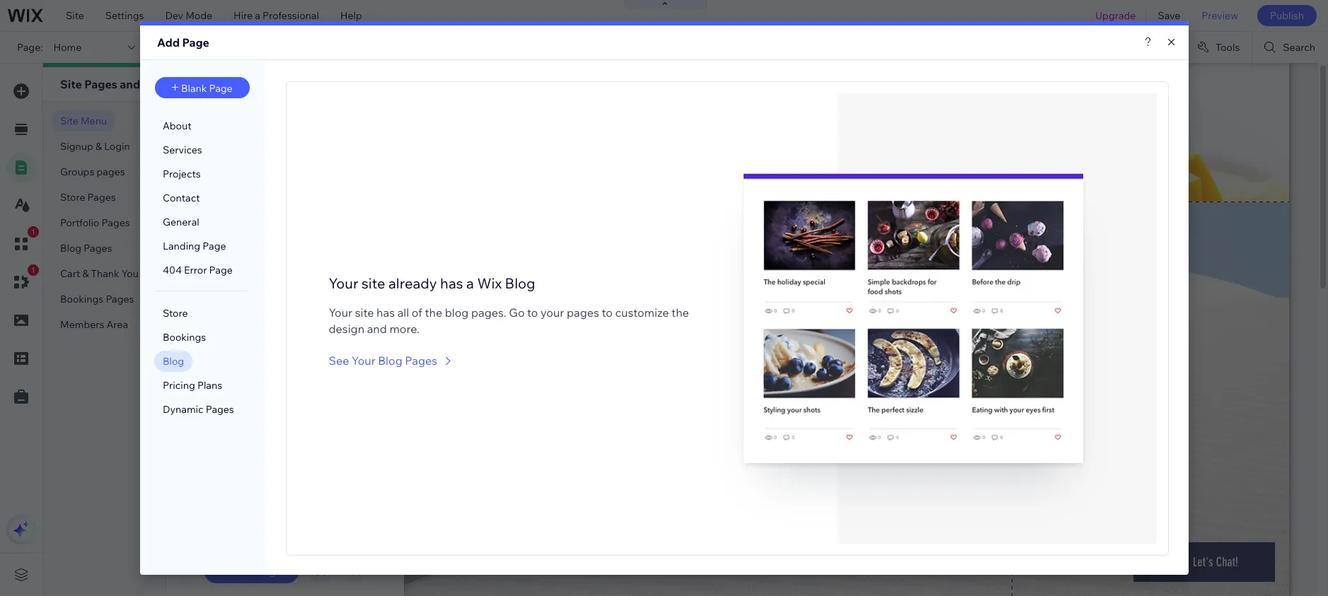 Task type: vqa. For each thing, say whether or not it's contained in the screenshot.
THE BACKGROUNDS
no



Task type: locate. For each thing, give the bounding box(es) containing it.
1 horizontal spatial store
[[162, 307, 188, 320]]

0 horizontal spatial search
[[215, 390, 248, 403]]

search down publish 'button'
[[1283, 41, 1316, 54]]

search button
[[1254, 32, 1328, 63]]

bookings up pricing
[[162, 331, 206, 344]]

bookings pages
[[60, 293, 134, 306]]

your inside your site has all of the blog pages. go to your pages to customize the design and more.
[[329, 306, 353, 320]]

pages up portfolio pages
[[87, 191, 116, 204]]

0 vertical spatial portfolio
[[60, 217, 99, 229]]

pages up the cart & thank you
[[84, 242, 112, 255]]

add
[[157, 35, 179, 49], [231, 564, 253, 578]]

0 vertical spatial pages
[[97, 166, 125, 178]]

1 horizontal spatial and
[[367, 322, 387, 337]]

portfolio
[[60, 217, 99, 229], [215, 254, 255, 267]]

your
[[541, 306, 564, 320]]

site up design
[[355, 306, 374, 320]]

0 vertical spatial store
[[60, 191, 85, 204]]

1 vertical spatial bookings
[[162, 331, 206, 344]]

0 vertical spatial site
[[362, 275, 385, 293]]

a right hire
[[255, 9, 260, 22]]

has up blog
[[440, 275, 463, 293]]

pages down more.
[[405, 354, 437, 368]]

add page
[[157, 35, 209, 49], [231, 564, 283, 578]]

1 horizontal spatial the
[[672, 306, 689, 320]]

store down groups
[[60, 191, 85, 204]]

has
[[440, 275, 463, 293], [377, 306, 395, 320]]

landing page
[[162, 240, 226, 252]]

1 horizontal spatial to
[[602, 306, 613, 320]]

pages for bookings pages
[[106, 293, 134, 306]]

has inside your site has all of the blog pages. go to your pages to customize the design and more.
[[377, 306, 395, 320]]

search inside button
[[1283, 41, 1316, 54]]

pricing plans
[[162, 379, 222, 392]]

0 vertical spatial &
[[95, 140, 102, 153]]

and left more.
[[367, 322, 387, 337]]

plans
[[197, 379, 222, 392]]

signup
[[60, 140, 93, 153]]

page inside button
[[209, 82, 232, 94]]

1 vertical spatial portfolio
[[215, 254, 255, 267]]

pages up book
[[205, 403, 234, 416]]

0 vertical spatial add
[[157, 35, 179, 49]]

1 vertical spatial site
[[355, 306, 374, 320]]

you
[[122, 268, 139, 280]]

search
[[1283, 41, 1316, 54], [215, 390, 248, 403]]

0 horizontal spatial &
[[82, 268, 89, 280]]

page inside button
[[256, 564, 283, 578]]

404 error page
[[162, 264, 232, 276]]

blog
[[60, 242, 81, 255], [505, 275, 536, 293], [378, 354, 403, 368], [162, 355, 184, 368]]

1 vertical spatial a
[[466, 275, 474, 293]]

& left login
[[95, 140, 102, 153]]

and up login
[[120, 77, 140, 91]]

bookings up the members
[[60, 293, 104, 306]]

design
[[329, 322, 365, 337]]

save button
[[1148, 0, 1191, 31]]

page
[[182, 35, 209, 49], [209, 82, 232, 94], [202, 240, 226, 252], [209, 264, 232, 276], [256, 564, 283, 578]]

search results
[[215, 390, 284, 403]]

bookings for bookings pages
[[60, 293, 104, 306]]

1 horizontal spatial portfolio
[[215, 254, 255, 267]]

site
[[362, 275, 385, 293], [355, 306, 374, 320]]

to
[[527, 306, 538, 320], [602, 306, 613, 320]]

online
[[242, 424, 272, 437]]

of
[[412, 306, 422, 320]]

pages
[[84, 77, 117, 91], [87, 191, 116, 204], [102, 217, 130, 229], [84, 242, 112, 255], [106, 293, 134, 306], [405, 354, 437, 368], [205, 403, 234, 416]]

thank
[[91, 268, 119, 280]]

1 vertical spatial and
[[367, 322, 387, 337]]

search for search results
[[215, 390, 248, 403]]

dynamic pages
[[162, 403, 234, 416]]

already
[[389, 275, 437, 293]]

1 horizontal spatial &
[[95, 140, 102, 153]]

0 horizontal spatial pages
[[97, 166, 125, 178]]

0 vertical spatial your
[[329, 275, 358, 293]]

pages down login
[[97, 166, 125, 178]]

go
[[509, 306, 525, 320]]

store pages
[[60, 191, 116, 204]]

login
[[104, 140, 130, 153]]

groups pages
[[60, 166, 125, 178]]

menu down blank page
[[204, 114, 230, 127]]

1 vertical spatial search
[[215, 390, 248, 403]]

1 vertical spatial add
[[231, 564, 253, 578]]

0 horizontal spatial the
[[425, 306, 442, 320]]

your for your site already has a wix blog
[[329, 275, 358, 293]]

site menu up signup
[[60, 115, 107, 127]]

& right cart
[[82, 268, 89, 280]]

0 vertical spatial search
[[1283, 41, 1316, 54]]

&
[[95, 140, 102, 153], [82, 268, 89, 280]]

menu up signup & login
[[81, 115, 107, 127]]

pages up area at bottom
[[106, 293, 134, 306]]

0 horizontal spatial store
[[60, 191, 85, 204]]

site up home
[[66, 9, 84, 22]]

1 horizontal spatial search
[[1283, 41, 1316, 54]]

1 horizontal spatial a
[[466, 275, 474, 293]]

1 vertical spatial pages
[[567, 306, 599, 320]]

pages
[[97, 166, 125, 178], [567, 306, 599, 320]]

0 vertical spatial and
[[120, 77, 140, 91]]

1 vertical spatial &
[[82, 268, 89, 280]]

pages right your
[[567, 306, 599, 320]]

book
[[215, 424, 239, 437]]

store
[[60, 191, 85, 204], [162, 307, 188, 320]]

all
[[397, 306, 409, 320]]

store for store pages
[[60, 191, 85, 204]]

site menu
[[184, 114, 230, 127], [60, 115, 107, 127]]

0 vertical spatial bookings
[[60, 293, 104, 306]]

0 horizontal spatial to
[[527, 306, 538, 320]]

search up book
[[215, 390, 248, 403]]

1 horizontal spatial menu
[[143, 77, 173, 91]]

store down 404
[[162, 307, 188, 320]]

0 horizontal spatial a
[[255, 9, 260, 22]]

the right of
[[425, 306, 442, 320]]

portfolio up blog pages
[[60, 217, 99, 229]]

book online
[[215, 424, 272, 437]]

bookings
[[60, 293, 104, 306], [162, 331, 206, 344]]

0 horizontal spatial portfolio
[[60, 217, 99, 229]]

a left 'wix'
[[466, 275, 474, 293]]

1 horizontal spatial pages
[[567, 306, 599, 320]]

100%
[[1150, 41, 1175, 54]]

cart
[[60, 268, 80, 280]]

1 vertical spatial add page
[[231, 564, 283, 578]]

1 horizontal spatial bookings
[[162, 331, 206, 344]]

your
[[329, 275, 358, 293], [329, 306, 353, 320], [352, 354, 376, 368]]

menu
[[143, 77, 173, 91], [204, 114, 230, 127], [81, 115, 107, 127]]

site for already
[[362, 275, 385, 293]]

pages inside your site has all of the blog pages. go to your pages to customize the design and more.
[[567, 306, 599, 320]]

site
[[66, 9, 84, 22], [60, 77, 82, 91], [184, 114, 202, 127], [60, 115, 78, 127]]

site up signup
[[60, 115, 78, 127]]

and
[[120, 77, 140, 91], [367, 322, 387, 337]]

cart & thank you
[[60, 268, 139, 280]]

members area
[[60, 318, 128, 331]]

0 horizontal spatial bookings
[[60, 293, 104, 306]]

see
[[329, 354, 349, 368]]

0 vertical spatial add page
[[157, 35, 209, 49]]

1 horizontal spatial add page
[[231, 564, 283, 578]]

portfolio up forum
[[215, 254, 255, 267]]

pages up signup & login
[[84, 77, 117, 91]]

to right go
[[527, 306, 538, 320]]

0 horizontal spatial has
[[377, 306, 395, 320]]

1 horizontal spatial add
[[231, 564, 253, 578]]

save
[[1158, 9, 1181, 22]]

100% button
[[1128, 32, 1185, 63]]

1 vertical spatial your
[[329, 306, 353, 320]]

1 vertical spatial has
[[377, 306, 395, 320]]

& for signup
[[95, 140, 102, 153]]

has left all
[[377, 306, 395, 320]]

portfolio for portfolio
[[215, 254, 255, 267]]

and inside your site has all of the blog pages. go to your pages to customize the design and more.
[[367, 322, 387, 337]]

customize
[[615, 306, 669, 320]]

preview
[[1202, 9, 1238, 22]]

1 horizontal spatial has
[[440, 275, 463, 293]]

the
[[425, 306, 442, 320], [672, 306, 689, 320]]

menu left blank
[[143, 77, 173, 91]]

bookings for bookings
[[162, 331, 206, 344]]

1 vertical spatial store
[[162, 307, 188, 320]]

site menu down blank page
[[184, 114, 230, 127]]

pricing
[[162, 379, 195, 392]]

to left customize
[[602, 306, 613, 320]]

a
[[255, 9, 260, 22], [466, 275, 474, 293]]

wix
[[477, 275, 502, 293]]

& for cart
[[82, 268, 89, 280]]

pages down "store pages"
[[102, 217, 130, 229]]

the right customize
[[672, 306, 689, 320]]

site left already
[[362, 275, 385, 293]]

site inside your site has all of the blog pages. go to your pages to customize the design and more.
[[355, 306, 374, 320]]

contact
[[162, 191, 200, 204]]

general
[[162, 216, 199, 228]]

help
[[340, 9, 362, 22]]



Task type: describe. For each thing, give the bounding box(es) containing it.
projects
[[162, 167, 200, 180]]

dynamic
[[162, 403, 203, 416]]

pages for portfolio pages
[[102, 217, 130, 229]]

1 to from the left
[[527, 306, 538, 320]]

dev mode
[[165, 9, 212, 22]]

2 horizontal spatial menu
[[204, 114, 230, 127]]

site pages and menu
[[60, 77, 173, 91]]

pages.
[[471, 306, 507, 320]]

portfolio for portfolio pages
[[60, 217, 99, 229]]

2 the from the left
[[672, 306, 689, 320]]

blank page
[[181, 82, 232, 94]]

your for your site has all of the blog pages. go to your pages to customize the design and more.
[[329, 306, 353, 320]]

dev
[[165, 9, 183, 22]]

landing
[[162, 240, 200, 252]]

your site has all of the blog pages. go to your pages to customize the design and more.
[[329, 306, 689, 337]]

0 horizontal spatial add
[[157, 35, 179, 49]]

your site already has a wix blog
[[329, 275, 536, 293]]

search for search
[[1283, 41, 1316, 54]]

1 horizontal spatial site menu
[[184, 114, 230, 127]]

0 vertical spatial a
[[255, 9, 260, 22]]

blank
[[181, 82, 207, 94]]

0 horizontal spatial menu
[[81, 115, 107, 127]]

home
[[54, 41, 82, 54]]

pages for blog pages
[[84, 242, 112, 255]]

portfolio pages
[[60, 217, 130, 229]]

0 vertical spatial has
[[440, 275, 463, 293]]

1 the from the left
[[425, 306, 442, 320]]

signup & login
[[60, 140, 130, 153]]

forum
[[215, 288, 245, 301]]

tools
[[1216, 41, 1240, 54]]

tools button
[[1186, 32, 1253, 63]]

blog up pricing
[[162, 355, 184, 368]]

blog down more.
[[378, 354, 403, 368]]

settings
[[105, 9, 144, 22]]

members
[[60, 318, 104, 331]]

store for store
[[162, 307, 188, 320]]

2 vertical spatial your
[[352, 354, 376, 368]]

hire
[[234, 9, 253, 22]]

more.
[[390, 322, 420, 337]]

professional
[[263, 9, 319, 22]]

add page inside button
[[231, 564, 283, 578]]

site for has
[[355, 306, 374, 320]]

publish
[[1270, 9, 1304, 22]]

pages for store pages
[[87, 191, 116, 204]]

site down home
[[60, 77, 82, 91]]

pages for dynamic pages
[[205, 403, 234, 416]]

404
[[162, 264, 181, 276]]

0 horizontal spatial add page
[[157, 35, 209, 49]]

area
[[107, 318, 128, 331]]

blank page button
[[155, 77, 249, 98]]

see your blog pages
[[329, 354, 437, 368]]

results
[[250, 390, 284, 403]]

blog pages
[[60, 242, 112, 255]]

hire a professional
[[234, 9, 319, 22]]

0 horizontal spatial site menu
[[60, 115, 107, 127]]

upgrade
[[1096, 9, 1136, 22]]

add inside button
[[231, 564, 253, 578]]

blog up go
[[505, 275, 536, 293]]

0 horizontal spatial and
[[120, 77, 140, 91]]

blog up cart
[[60, 242, 81, 255]]

pages for site pages and menu
[[84, 77, 117, 91]]

site up services
[[184, 114, 202, 127]]

add page button
[[204, 558, 300, 584]]

preview button
[[1191, 0, 1249, 31]]

blog
[[445, 306, 469, 320]]

error
[[184, 264, 207, 276]]

about
[[162, 119, 191, 132]]

services
[[162, 143, 202, 156]]

groups
[[60, 166, 94, 178]]

mode
[[186, 9, 212, 22]]

2 to from the left
[[602, 306, 613, 320]]

publish button
[[1258, 5, 1317, 26]]



